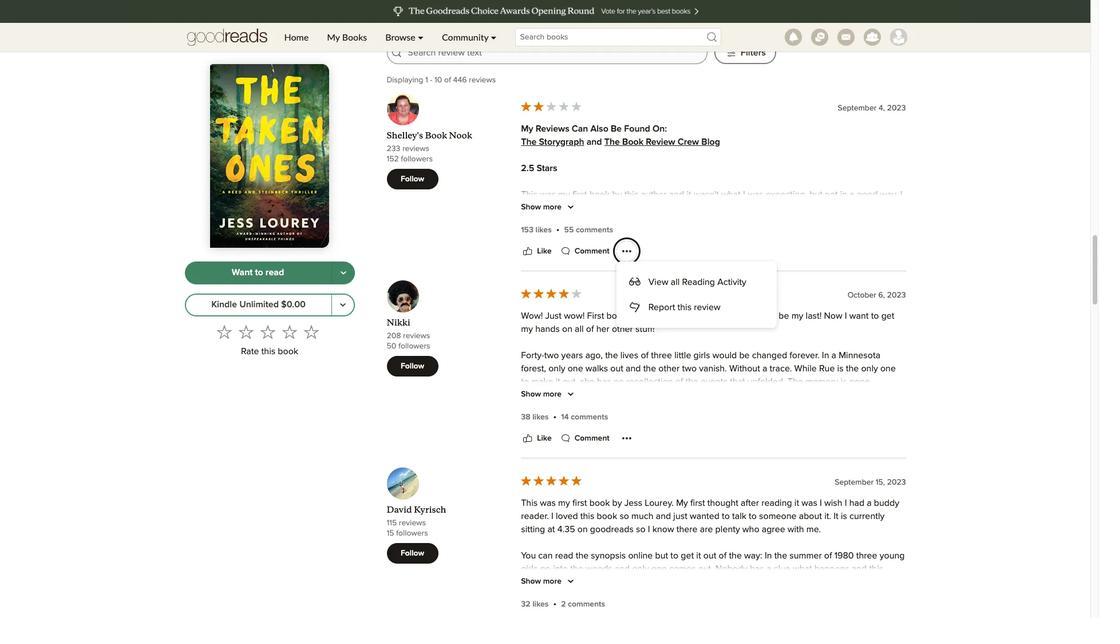 Task type: locate. For each thing, give the bounding box(es) containing it.
this down present….
[[608, 414, 622, 423]]

creeped
[[521, 401, 555, 410]]

by inside this was my first book by jess lourey. my first thought after reading it was i wish i had a buddy reader. i loved this book so much and just wanted to talk to someone about it. it is currently sitting at 4.35 on goodreads so i know there are plenty who agree with me.
[[612, 499, 622, 508]]

into inside this was my first book by this author and it wasn't what i was expecting, but not in a good way. i was really into it, clipping along at a fast pace and enjoying the read about a dead body that links back to a cold case from forty years ago. and then all of a sudden the lead cop gets "visions" and starts to have heart flutters over her partner. why oh why couldn't this just have been a really good police procedural/investigation plotline without the voodoo and the romance thrown in!? lourey had a really good thing going here until she didn't.
[[563, 203, 578, 213]]

1 horizontal spatial get
[[881, 312, 895, 321]]

4.35 down close
[[557, 525, 575, 534]]

series
[[705, 414, 729, 423], [677, 601, 700, 610]]

2 ▾ from the left
[[491, 31, 497, 42]]

1 horizontal spatial other
[[659, 364, 680, 373]]

2 vertical spatial more
[[543, 578, 562, 586]]

didn't.
[[773, 256, 798, 265]]

my inside this was my first book by jess lourey. my first thought after reading it was i wish i had a buddy reader. i loved this book so much and just wanted to talk to someone about it. it is currently sitting at 4.35 on goodreads so i know there are plenty who agree with me.
[[558, 499, 570, 508]]

0 vertical spatial alive
[[728, 417, 746, 426]]

like for reviews
[[537, 435, 552, 443]]

0 vertical spatial missing
[[521, 430, 551, 439]]

case inside this was my first book by this author and it wasn't what i was expecting, but not in a good way. i was really into it, clipping along at a fast pace and enjoying the read about a dead body that links back to a cold case from forty years ago. and then all of a sudden the lead cop gets "visions" and starts to have heart flutters over her partner. why oh why couldn't this just have been a really good police procedural/investigation plotline without the voodoo and the romance thrown in!? lourey had a really good thing going here until she didn't.
[[600, 217, 619, 226]]

0 vertical spatial his
[[539, 348, 550, 357]]

activity
[[717, 278, 746, 287]]

by inside this was my first book by this author and it wasn't what i was expecting, but not in a good way. i was really into it, clipping along at a fast pace and enjoying the read about a dead body that links back to a cold case from forty years ago. and then all of a sudden the lead cop gets "visions" and starts to have heart flutters over her partner. why oh why couldn't this just have been a really good police procedural/investigation plotline without the voodoo and the romance thrown in!? lourey had a really good thing going here until she didn't.
[[612, 190, 622, 199]]

about inside this was my first book by this author and it wasn't what i was expecting, but not in a good way. i was really into it, clipping along at a fast pace and enjoying the read about a dead body that links back to a cold case from forty years ago. and then all of a sudden the lead cop gets "visions" and starts to have heart flutters over her partner. why oh why couldn't this just have been a really good police procedural/investigation plotline without the voodoo and the romance thrown in!? lourey had a really good thing going here until she didn't.
[[795, 203, 818, 213]]

show more up highly
[[521, 578, 562, 586]]

1 vertical spatial show more button
[[521, 388, 578, 401]]

1 follow button from the top
[[387, 169, 438, 190]]

and inside wow! just wow! first book by jess lourey and definitely will not be my last! now i want to get my hands on all of her other stuff!
[[692, 312, 707, 321]]

1 horizontal spatial would
[[713, 351, 737, 360]]

like button inside the review by shelley's book nook element
[[521, 245, 552, 258]]

0 horizontal spatial years
[[561, 351, 583, 360]]

0 horizontal spatial all
[[575, 325, 584, 334]]

profile image for david kyrisch. image
[[387, 468, 419, 500]]

0 vertical spatial likes
[[536, 226, 552, 234]]

is right rue
[[837, 364, 844, 373]]

a inside this was my first book by jess lourey. my first thought after reading it was i wish i had a buddy reader. i loved this book so much and just wanted to talk to someone about it. it is currently sitting at 4.35 on goodreads so i know there are plenty who agree with me.
[[867, 499, 872, 508]]

and inside my reviews can also be found on: the storygraph and the book review crew blog
[[587, 138, 602, 147]]

show more inside "review by david kyrisch" element
[[521, 578, 562, 586]]

1 vertical spatial get
[[681, 551, 694, 561]]

in for david kyrisch
[[765, 551, 772, 561]]

to up ends
[[723, 588, 731, 597]]

only inside you can read the synopsis online but to get it out of the way: in the summer of 1980 three young girls go into the woods and only one comes out. nobody has a clue what happens and this eventually goes into a unsolved cold case. fast forward to the present and we are introduced to cold case investigators van reed and harry steinbeck. they are assigned to a brutal murder and there are connections to that crime and the two missing girls from 1980.
[[632, 565, 649, 574]]

be up own.
[[617, 470, 627, 479]]

found
[[674, 417, 697, 426]]

that left crime
[[639, 604, 654, 613]]

wanted
[[756, 282, 786, 292], [690, 512, 720, 521]]

into left it,
[[563, 203, 578, 213]]

there left only
[[677, 525, 698, 534]]

reed
[[539, 470, 560, 479], [636, 591, 657, 600]]

home link
[[275, 23, 318, 52]]

read inside want to read button
[[266, 268, 284, 277]]

alive down discovers
[[728, 417, 746, 426]]

4.35
[[660, 440, 678, 450], [557, 525, 575, 534]]

is up case? at bottom
[[692, 509, 699, 518]]

2 horizontal spatial have
[[871, 230, 890, 239]]

alive up salt.
[[851, 430, 870, 439]]

pace
[[682, 203, 702, 213]]

out down lives
[[610, 364, 623, 373]]

2 vertical spatial really
[[622, 256, 643, 265]]

someone
[[587, 443, 624, 452], [759, 512, 797, 521]]

0 vertical spatial reed
[[539, 470, 560, 479]]

but inside i highly recommend this one, but just be prepared to cancel any plans…. because this can be done in one sitting. this is the first in a series and ends leaving you hungry for answers and more!
[[639, 588, 652, 597]]

0 horizontal spatial in
[[765, 551, 772, 561]]

1 show more from the top
[[521, 203, 562, 211]]

show for nikki
[[521, 391, 541, 399]]

1 vertical spatial too
[[539, 509, 552, 518]]

only down the online
[[632, 565, 649, 574]]

is,
[[755, 522, 763, 531]]

this
[[521, 190, 538, 199], [850, 496, 867, 505], [521, 499, 538, 508], [600, 601, 617, 610]]

1 show from the top
[[521, 203, 541, 211]]

what up enjoying
[[721, 190, 741, 199]]

i up real.
[[551, 512, 553, 521]]

this inside this was my first book by jess lourey. my first thought after reading it was i wish i had a buddy reader. i loved this book so much and just wanted to talk to someone about it. it is currently sitting at 4.35 on goodreads so i know there are plenty who agree with me.
[[580, 512, 594, 521]]

visions down on
[[607, 522, 634, 531]]

browse
[[385, 31, 415, 42]]

on
[[562, 325, 572, 334], [553, 335, 564, 344], [889, 401, 900, 410], [664, 470, 675, 479], [577, 525, 588, 534]]

0 vertical spatial can
[[538, 551, 553, 561]]

cold inside you can read the synopsis online but to get it out of the way: in the summer of 1980 three young girls go into the woods and only one comes out. nobody has a clue what happens and this eventually goes into a unsolved cold case. fast forward to the present and we are introduced to cold case investigators van reed and harry steinbeck. they are assigned to a brutal murder and there are connections to that crime and the two missing girls from 1980.
[[521, 591, 540, 600]]

it inside this was my first book by jess lourey. my first thought after reading it was i wish i had a buddy reader. i loved this book so much and just wanted to talk to someone about it. it is currently sitting at 4.35 on goodreads so i know there are plenty who agree with me.
[[794, 499, 799, 508]]

it inside i did love how the author wrote the killer's point of view, man is he ever damaged, his pages creeped me the feck out and his ability to hide was certainly a unique one. the book ended on a real cliffhanger and this is supposed to be a series but i was so disappointed in the way it went i won't be bothering to pick up book two. i am in the minority here and at the time of posting this review the book has a 4.35 rating so take my review with a grain of salt.
[[879, 414, 884, 423]]

lourey inside wow! just wow! first book by jess lourey and definitely will not be my last! now i want to get my hands on all of her other stuff!
[[662, 312, 689, 321]]

lourey up hated
[[521, 549, 549, 558]]

can left also
[[572, 124, 588, 134]]

comment button down show
[[559, 432, 610, 446]]

happens
[[815, 565, 849, 574]]

1 vertical spatial 2023
[[887, 291, 906, 299]]

0 horizontal spatial cold
[[581, 217, 598, 226]]

of up killer's
[[675, 377, 683, 387]]

by for other
[[629, 312, 639, 321]]

1 vertical spatial you
[[774, 601, 788, 610]]

point
[[691, 388, 711, 397]]

knocked
[[551, 549, 585, 558]]

no right is,
[[765, 522, 776, 531]]

2 2023 from the top
[[887, 291, 906, 299]]

3 show from the top
[[521, 578, 541, 586]]

won't
[[548, 427, 569, 436]]

reviews down the shelley's
[[402, 145, 429, 153]]

had up 'just'
[[539, 296, 554, 305]]

in inside you can read the synopsis online but to get it out of the way: in the summer of 1980 three young girls go into the woods and only one comes out. nobody has a clue what happens and this eventually goes into a unsolved cold case. fast forward to the present and we are introduced to cold case investigators van reed and harry steinbeck. they are assigned to a brutal murder and there are connections to that crime and the two missing girls from 1980.
[[765, 551, 772, 561]]

was down scientist
[[540, 499, 556, 508]]

a
[[850, 190, 855, 199], [658, 203, 663, 213], [820, 203, 825, 213], [574, 217, 578, 226], [767, 217, 772, 226], [544, 243, 549, 252], [614, 256, 619, 265], [859, 296, 864, 305], [830, 309, 835, 318], [853, 322, 858, 331], [806, 348, 811, 357], [832, 351, 836, 360], [763, 364, 767, 373], [764, 401, 768, 410], [750, 404, 755, 413], [521, 414, 526, 423], [698, 414, 703, 423], [768, 417, 773, 426], [653, 440, 658, 450], [799, 440, 804, 450], [521, 483, 526, 492], [521, 496, 526, 505], [685, 496, 690, 505], [867, 499, 872, 508], [767, 565, 771, 574], [604, 578, 609, 587], [832, 591, 837, 600], [669, 601, 674, 610]]

home image
[[187, 23, 267, 52]]

have up 'police'
[[609, 230, 628, 239]]

0 horizontal spatial no
[[614, 377, 624, 387]]

then down steinbeck
[[623, 348, 640, 357]]

lourey.
[[645, 499, 674, 508]]

of down was at the right
[[829, 440, 837, 450]]

with inside i did love how the author wrote the killer's point of view, man is he ever damaged, his pages creeped me the feck out and his ability to hide was certainly a unique one. the book ended on a real cliffhanger and this is supposed to be a series but i was so disappointed in the way it went i won't be bothering to pick up book two. i am in the minority here and at the time of posting this review the book has a 4.35 rating so take my review with a grain of salt.
[[780, 440, 797, 450]]

way.
[[880, 190, 898, 199]]

3 follow from the top
[[401, 550, 424, 558]]

my left books
[[327, 31, 340, 42]]

like button for nook
[[521, 245, 552, 258]]

trace.
[[770, 364, 792, 373]]

about down now
[[828, 322, 851, 331]]

the
[[521, 138, 537, 147], [604, 138, 620, 147], [788, 377, 803, 387], [821, 401, 836, 410], [743, 430, 759, 439]]

woman down he
[[757, 404, 786, 413]]

comments for reviews
[[571, 413, 608, 421]]

who
[[823, 282, 840, 292], [742, 525, 759, 534], [715, 562, 732, 571]]

get
[[881, 312, 895, 321], [681, 551, 694, 561]]

profile image for test dummy. image
[[890, 29, 907, 46]]

she right that, at the right of the page
[[675, 509, 690, 518]]

0 vertical spatial another
[[612, 322, 643, 331]]

1 horizontal spatial loved
[[676, 309, 698, 318]]

i right things
[[714, 296, 716, 305]]

1 vertical spatial not
[[600, 296, 613, 305]]

two.
[[690, 427, 707, 436]]

1 horizontal spatial fast
[[693, 578, 710, 587]]

0 horizontal spatial only
[[549, 364, 565, 373]]

ago.
[[686, 217, 704, 226], [605, 430, 622, 439]]

engaged
[[544, 282, 580, 292]]

other inside forty-two years ago, the lives of three little girls would be changed forever. in a minnesota forest, only one walks out and the other two vanish. without a trace. while rue is the only one to make it out, she has no recollection of the events that unfolded. the memory is gone.
[[659, 364, 680, 373]]

whole
[[521, 443, 545, 452]]

like inside review by nikki element
[[537, 435, 552, 443]]

had inside this was my first book by jess lourey. my first thought after reading it was i wish i had a buddy reader. i loved this book so much and just wanted to talk to someone about it. it is currently sitting at 4.35 on goodreads so i know there are plenty who agree with me.
[[849, 499, 865, 508]]

1 follow from the top
[[401, 175, 424, 183]]

1 horizontal spatial someone
[[759, 512, 797, 521]]

too down traumatic
[[539, 509, 552, 518]]

of
[[444, 76, 451, 84], [757, 217, 764, 226], [586, 325, 594, 334], [641, 351, 649, 360], [675, 377, 683, 387], [713, 388, 721, 397], [871, 417, 878, 426], [871, 427, 878, 436], [733, 430, 741, 439], [829, 440, 837, 450], [587, 496, 595, 505], [645, 509, 653, 518], [610, 549, 618, 558], [719, 551, 727, 561], [824, 551, 832, 561]]

you inside the review by shelley's book nook element
[[548, 467, 563, 476]]

2 vertical spatial know
[[652, 525, 674, 534]]

show for shelley's book nook
[[521, 203, 541, 211]]

going inside this was my first book by this author and it wasn't what i was expecting, but not in a good way. i was really into it, clipping along at a fast pace and enjoying the read about a dead body that links back to a cold case from forty years ago. and then all of a sudden the lead cop gets "visions" and starts to have heart flutters over her partner. why oh why couldn't this just have been a really good police procedural/investigation plotline without the voodoo and the romance thrown in!? lourey had a really good thing going here until she didn't.
[[691, 256, 714, 265]]

hated
[[521, 562, 544, 571]]

show more button for shelley's book nook
[[521, 201, 578, 214]]

0 horizontal spatial another
[[612, 322, 643, 331]]

0 horizontal spatial book
[[425, 130, 447, 141]]

childhood.
[[806, 496, 848, 505]]

like button down real
[[521, 432, 552, 446]]

out inside i was engaged enough to want to finish this one because i wanted to know who the killer was and had the author not thrown in the two things i mentioned and had avoided about a million sub-plots in the narrative i would have loved this book. there are plots about a senator abusing her husband and kids, another about van's backstory in an abusive cult, one about a case she worked on before with steinbeck and another about the history she has with her old partner and his replacement and then we had swingers and dog rescues...i got a headache trying to figure out where the author was going with it all.
[[547, 361, 560, 371]]

to up 14 comments
[[573, 404, 581, 413]]

like
[[537, 247, 552, 255], [537, 435, 552, 443]]

not up dead
[[825, 190, 838, 199]]

nook
[[449, 130, 472, 141]]

can inside my reviews can also be found on: the storygraph and the book review crew blog
[[572, 124, 588, 134]]

had inside this was my first book by this author and it wasn't what i was expecting, but not in a good way. i was really into it, clipping along at a fast pace and enjoying the read about a dead body that links back to a cold case from forty years ago. and then all of a sudden the lead cop gets "visions" and starts to have heart flutters over her partner. why oh why couldn't this just have been a really good police procedural/investigation plotline without the voodoo and the romance thrown in!? lourey had a really good thing going here until she didn't.
[[597, 256, 612, 265]]

know inside i was engaged enough to want to finish this one because i wanted to know who the killer was and had the author not thrown in the two things i mentioned and had avoided about a million sub-plots in the narrative i would have loved this book. there are plots about a senator abusing her husband and kids, another about van's backstory in an abusive cult, one about a case she worked on before with steinbeck and another about the history she has with her old partner and his replacement and then we had swingers and dog rescues...i got a headache trying to figure out where the author was going with it all.
[[799, 282, 821, 292]]

can inside you can read the synopsis online but to get it out of the way: in the summer of 1980 three young girls go into the woods and only one comes out. nobody has a clue what happens and this eventually goes into a unsolved cold case. fast forward to the present and we are introduced to cold case investigators van reed and harry steinbeck. they are assigned to a brutal murder and there are connections to that crime and the two missing girls from 1980.
[[538, 551, 553, 561]]

i up enjoying
[[743, 190, 745, 199]]

review down taken
[[751, 440, 778, 450]]

plenty
[[715, 525, 740, 534]]

show up links
[[521, 203, 541, 211]]

all inside view all reading activity link
[[671, 278, 680, 287]]

0 vertical spatial there
[[677, 525, 698, 534]]

2 comments button
[[561, 598, 605, 611]]

done
[[521, 601, 542, 610]]

1 vertical spatial what
[[793, 565, 812, 574]]

0 vertical spatial like button
[[521, 245, 552, 258]]

that,
[[656, 509, 673, 518]]

cold
[[738, 470, 757, 479], [521, 591, 540, 600]]

by for so
[[612, 499, 622, 508]]

0 vertical spatial here
[[717, 256, 735, 265]]

2 like from the top
[[537, 435, 552, 443]]

vote now in the opening round of the 2023 goodreads choice awards image
[[129, 0, 962, 23]]

her up home.
[[597, 496, 611, 505]]

steinbeck. up ends
[[701, 591, 743, 600]]

my inside this was my first book by jess lourey. my first thought after reading it was i wish i had a buddy reader. i loved this book so much and just wanted to talk to someone about it. it is currently sitting at 4.35 on goodreads so i know there are plenty who agree with me.
[[676, 499, 688, 508]]

the inside i did love how the author wrote the killer's point of view, man is he ever damaged, his pages creeped me the feck out and his ability to hide was certainly a unique one. the book ended on a real cliffhanger and this is supposed to be a series but i was so disappointed in the way it went i won't be bothering to pick up book two. i am in the minority here and at the time of posting this review the book has a 4.35 rating so take my review with a grain of salt.
[[821, 401, 836, 410]]

or
[[567, 443, 576, 452]]

show inside "review by david kyrisch" element
[[521, 578, 541, 586]]

followers right 152
[[401, 155, 433, 163]]

2 vertical spatial comments
[[568, 600, 605, 608]]

1 horizontal spatial going
[[691, 256, 714, 265]]

reviews inside nikki 208 reviews 50 followers
[[403, 332, 430, 340]]

discovers
[[709, 404, 748, 413]]

to down past
[[578, 509, 586, 518]]

plots up husband
[[538, 309, 558, 318]]

finish
[[658, 282, 679, 292]]

fast up 'prepared'
[[693, 578, 710, 587]]

thing
[[669, 256, 689, 265], [732, 522, 752, 531]]

would inside i was engaged enough to want to finish this one because i wanted to know who the killer was and had the author not thrown in the two things i mentioned and had avoided about a million sub-plots in the narrative i would have loved this book. there are plots about a senator abusing her husband and kids, another about van's backstory in an abusive cult, one about a case she worked on before with steinbeck and another about the history she has with her old partner and his replacement and then we had swingers and dog rescues...i got a headache trying to figure out where the author was going with it all.
[[627, 309, 651, 318]]

there inside you can read the synopsis online but to get it out of the way: in the summer of 1980 three young girls go into the woods and only one comes out. nobody has a clue what happens and this eventually goes into a unsolved cold case. fast forward to the present and we are introduced to cold case investigators van reed and harry steinbeck. they are assigned to a brutal murder and there are connections to that crime and the two missing girls from 1980.
[[539, 604, 560, 613]]

this inside fast forward to the present…. a homeless man discovers a woman buried in the forest. when the detectives show up, the woman is found buried alive with a known necklace to one of the missing girls so long ago. could she possibly be one of the taken ones? was she alive this whole time or is someone else wearing her necklace?
[[872, 430, 886, 439]]

unsolved
[[611, 578, 648, 587]]

she up top
[[634, 496, 650, 505]]

out inside lourey knocked it out of the park with this unputdownable psychological thriller! i hated my damn job getting in the way! ugh, and who needs sleep? right?
[[595, 549, 608, 558]]

i up horrid
[[820, 499, 822, 508]]

other inside wow! just wow! first book by jess lourey and definitely will not be my last! now i want to get my hands on all of her other stuff!
[[612, 325, 633, 334]]

2 comment button from the top
[[559, 432, 610, 446]]

lead inside this was my first book by this author and it wasn't what i was expecting, but not in a good way. i was really into it, clipping along at a fast pace and enjoying the read about a dead body that links back to a cold case from forty years ago. and then all of a sudden the lead cop gets "visions" and starts to have heart flutters over her partner. why oh why couldn't this just have been a really good police procedural/investigation plotline without the voodoo and the romance thrown in!? lourey had a really good thing going here until she didn't.
[[822, 217, 839, 226]]

2 vertical spatial all
[[575, 325, 584, 334]]

like button
[[521, 245, 552, 258], [521, 432, 552, 446]]

Search review text search field
[[408, 46, 700, 59]]

more inside review by nikki element
[[543, 391, 562, 399]]

girls up all.
[[694, 351, 710, 360]]

man inside fast forward to the present…. a homeless man discovers a woman buried in the forest. when the detectives show up, the woman is found buried alive with a known necklace to one of the missing girls so long ago. could she possibly be one of the taken ones? was she alive this whole time or is someone else wearing her necklace?
[[690, 404, 707, 413]]

show inside review by nikki element
[[521, 391, 541, 399]]

from inside this was my first book by this author and it wasn't what i was expecting, but not in a good way. i was really into it, clipping along at a fast pace and enjoying the read about a dead body that links back to a cold case from forty years ago. and then all of a sudden the lead cop gets "visions" and starts to have heart flutters over her partner. why oh why couldn't this just have been a really good police procedural/investigation plotline without the voodoo and the romance thrown in!? lourey had a really good thing going here until she didn't.
[[621, 217, 640, 226]]

0 vertical spatial 4.35
[[660, 440, 678, 450]]

heart
[[631, 230, 652, 239]]

show inside the review by shelley's book nook element
[[521, 203, 541, 211]]

be down introduced
[[881, 588, 891, 597]]

what
[[682, 483, 703, 492]]

september 4, 2023 link
[[838, 104, 906, 112]]

0 vertical spatial good
[[857, 190, 878, 199]]

september for shelley's book nook
[[838, 104, 877, 112]]

i down much
[[648, 525, 650, 534]]

0 vertical spatial more
[[543, 203, 562, 211]]

what inside you can read the synopsis online but to get it out of the way: in the summer of 1980 three young girls go into the woods and only one comes out. nobody has a clue what happens and this eventually goes into a unsolved cold case. fast forward to the present and we are introduced to cold case investigators van reed and harry steinbeck. they are assigned to a brutal murder and there are connections to that crime and the two missing girls from 1980.
[[793, 565, 812, 574]]

0 vertical spatial we
[[643, 348, 655, 357]]

1 vertical spatial then
[[623, 348, 640, 357]]

but down discovers
[[732, 414, 745, 423]]

a
[[640, 404, 646, 413]]

at inside this was my first book by this author and it wasn't what i was expecting, but not in a good way. i was really into it, clipping along at a fast pace and enjoying the read about a dead body that links back to a cold case from forty years ago. and then all of a sudden the lead cop gets "visions" and starts to have heart flutters over her partner. why oh why couldn't this just have been a really good police procedural/investigation plotline without the voodoo and the romance thrown in!? lourey had a really good thing going here until she didn't.
[[649, 203, 656, 213]]

2 like button from the top
[[521, 432, 552, 446]]

show more inside the review by shelley's book nook element
[[521, 203, 562, 211]]

1 vertical spatial want
[[849, 312, 869, 321]]

2023 for shelley's book nook
[[887, 104, 906, 112]]

with down ones?
[[780, 440, 797, 450]]

million
[[866, 296, 892, 305]]

0 horizontal spatial cold
[[521, 591, 540, 600]]

this inside this was my first book by this author and it wasn't what i was expecting, but not in a good way. i was really into it, clipping along at a fast pace and enjoying the read about a dead body that links back to a cold case from forty years ago. and then all of a sudden the lead cop gets "visions" and starts to have heart flutters over her partner. why oh why couldn't this just have been a really good police procedural/investigation plotline without the voodoo and the romance thrown in!? lourey had a really good thing going here until she didn't.
[[521, 190, 538, 199]]

starts
[[574, 230, 596, 239]]

forward inside fast forward to the present…. a homeless man discovers a woman buried in the forest. when the detectives show up, the woman is found buried alive with a known necklace to one of the missing girls so long ago. could she possibly be one of the taken ones? was she alive this whole time or is someone else wearing her necklace?
[[540, 404, 571, 413]]

more inside "review by david kyrisch" element
[[543, 578, 562, 586]]

my inside my reviews can also be found on: the storygraph and the book review crew blog
[[521, 124, 533, 134]]

0 vertical spatial she
[[818, 470, 834, 479]]

kids,
[[591, 322, 610, 331]]

1 plots from the left
[[538, 309, 558, 318]]

2 more from the top
[[543, 391, 562, 399]]

her inside wow! just wow! first book by jess lourey and definitely will not be my last! now i want to get my hands on all of her other stuff!
[[596, 325, 610, 334]]

1 horizontal spatial not
[[763, 312, 776, 321]]

0 horizontal spatial know
[[652, 525, 674, 534]]

0 vertical spatial september
[[838, 104, 877, 112]]

2 comment from the top
[[575, 435, 610, 443]]

0 horizontal spatial ▾
[[418, 31, 424, 42]]

1 horizontal spatial no
[[765, 522, 776, 531]]

0 vertical spatial into
[[563, 203, 578, 213]]

nikki 208 reviews 50 followers
[[387, 317, 430, 351]]

2 vertical spatial his
[[639, 401, 651, 410]]

1 horizontal spatial cold
[[650, 578, 667, 587]]

read for you can read the synopsis online but to get it out of the way: in the summer of 1980 three young girls go into the woods and only one comes out. nobody has a clue what happens and this eventually goes into a unsolved cold case. fast forward to the present and we are introduced to cold case investigators van reed and harry steinbeck. they are assigned to a brutal murder and there are connections to that crime and the two missing girls from 1980.
[[555, 551, 573, 561]]

follow button for 208
[[387, 356, 438, 377]]

0 vertical spatial just
[[854, 230, 868, 239]]

6,
[[878, 291, 885, 299]]

much
[[632, 512, 654, 521]]

fast
[[521, 404, 538, 413], [693, 578, 710, 587]]

about up sudden on the top right
[[795, 203, 818, 213]]

1 vertical spatial just
[[673, 512, 687, 521]]

0 horizontal spatial series
[[677, 601, 700, 610]]

1 horizontal spatial read
[[555, 551, 573, 561]]

1 horizontal spatial missing
[[731, 604, 761, 613]]

1 vertical spatial really
[[551, 243, 573, 252]]

in down forest.
[[836, 414, 843, 423]]

show more button for david kyrisch
[[521, 575, 578, 589]]

two inside i was engaged enough to want to finish this one because i wanted to know who the killer was and had the author not thrown in the two things i mentioned and had avoided about a million sub-plots in the narrative i would have loved this book. there are plots about a senator abusing her husband and kids, another about van's backstory in an abusive cult, one about a case she worked on before with steinbeck and another about the history she has with her old partner and his replacement and then we had swingers and dog rescues...i got a headache trying to figure out where the author was going with it all.
[[670, 296, 685, 305]]

show up creeped
[[521, 391, 541, 399]]

first inside this was my first book by this author and it wasn't what i was expecting, but not in a good way. i was really into it, clipping along at a fast pace and enjoying the read about a dead body that links back to a cold case from forty years ago. and then all of a sudden the lead cop gets "visions" and starts to have heart flutters over her partner. why oh why couldn't this just have been a really good police procedural/investigation plotline without the voodoo and the romance thrown in!? lourey had a really good thing going here until she didn't.
[[572, 190, 587, 199]]

no up wrote
[[614, 377, 624, 387]]

show more for david kyrisch
[[521, 578, 562, 586]]

likes inside the review by shelley's book nook element
[[536, 226, 552, 234]]

division.
[[782, 470, 816, 479]]

her down wow!
[[521, 322, 534, 331]]

struggles
[[845, 483, 882, 492]]

1 horizontal spatial want
[[849, 312, 869, 321]]

1 horizontal spatial wanted
[[756, 282, 786, 292]]

208
[[387, 332, 401, 340]]

a up body
[[850, 190, 855, 199]]

0 vertical spatial really
[[539, 203, 561, 213]]

0 horizontal spatial for
[[690, 467, 701, 476]]

rate 1 out of 5 image
[[217, 324, 232, 339]]

memory
[[806, 377, 838, 387]]

jess up stuff!
[[641, 312, 660, 321]]

comment inside review by nikki element
[[575, 435, 610, 443]]

mentioned
[[718, 296, 761, 305]]

in inside lourey knocked it out of the park with this unputdownable psychological thriller! i hated my damn job getting in the way! ugh, and who needs sleep? right?
[[631, 562, 638, 571]]

killer
[[858, 282, 877, 292]]

0 vertical spatial 2023
[[887, 104, 906, 112]]

jess inside this was my first book by jess lourey. my first thought after reading it was i wish i had a buddy reader. i loved this book so much and just wanted to talk to someone about it. it is currently sitting at 4.35 on goodreads so i know there are plenty who agree with me.
[[624, 499, 642, 508]]

0 horizontal spatial case
[[542, 591, 563, 600]]

3 follow button from the top
[[387, 543, 438, 564]]

1 horizontal spatial man
[[746, 388, 763, 397]]

with inside this was my first book by jess lourey. my first thought after reading it was i wish i had a buddy reader. i loved this book so much and just wanted to talk to someone about it. it is currently sitting at 4.35 on goodreads so i know there are plenty who agree with me.
[[788, 525, 804, 534]]

buried up disappointed
[[789, 404, 815, 413]]

follow for kyrisch
[[401, 550, 424, 558]]

this down investigators
[[600, 601, 617, 610]]

ago. inside fast forward to the present…. a homeless man discovers a woman buried in the forest. when the detectives show up, the woman is found buried alive with a known necklace to one of the missing girls so long ago. could she possibly be one of the taken ones? was she alive this whole time or is someone else wearing her necklace?
[[605, 430, 622, 439]]

1 horizontal spatial harry
[[677, 591, 699, 600]]

like button down "visions"
[[521, 245, 552, 258]]

1 vertical spatial at
[[826, 427, 833, 436]]

two inside you can read the synopsis online but to get it out of the way: in the summer of 1980 three young girls go into the woods and only one comes out. nobody has a clue what happens and this eventually goes into a unsolved cold case. fast forward to the present and we are introduced to cold case investigators van reed and harry steinbeck. they are assigned to a brutal murder and there are connections to that crime and the two missing girls from 1980.
[[714, 604, 729, 613]]

2 vertical spatial into
[[587, 578, 602, 587]]

a left the brutal
[[832, 591, 837, 600]]

in
[[840, 190, 847, 199], [645, 296, 652, 305], [560, 309, 567, 318], [736, 322, 743, 331], [817, 404, 824, 413], [836, 414, 843, 423], [728, 427, 735, 436], [597, 470, 604, 479], [714, 470, 721, 479], [563, 483, 571, 492], [661, 522, 668, 531], [631, 562, 638, 571], [544, 601, 551, 610], [660, 601, 667, 610]]

can up go
[[538, 551, 553, 561]]

likes down back
[[536, 226, 552, 234]]

by down 'after'
[[737, 509, 747, 518]]

books
[[342, 31, 367, 42]]

be down hide
[[685, 414, 696, 423]]

get down million
[[881, 312, 895, 321]]

missing
[[521, 430, 551, 439], [731, 604, 761, 613]]

like button for reviews
[[521, 432, 552, 446]]

show for david kyrisch
[[521, 578, 541, 586]]

2 follow button from the top
[[387, 356, 438, 377]]

it right reading
[[794, 499, 799, 508]]

at up forty
[[649, 203, 656, 213]]

2 vertical spatial read
[[555, 551, 573, 561]]

comment for reviews
[[575, 435, 610, 443]]

1 vertical spatial fast
[[693, 578, 710, 587]]

3 more from the top
[[543, 578, 562, 586]]

1 more from the top
[[543, 203, 562, 211]]

book inside my reviews can also be found on: the storygraph and the book review crew blog
[[622, 138, 644, 147]]

ones?
[[787, 430, 813, 439]]

follow button for book
[[387, 169, 438, 190]]

within
[[764, 496, 788, 505]]

0 vertical spatial can
[[572, 124, 588, 134]]

more!
[[521, 614, 544, 618]]

1 vertical spatial 4.35
[[557, 525, 575, 534]]

0 horizontal spatial from
[[621, 217, 640, 226]]

comments inside button
[[568, 600, 605, 608]]

one down park
[[651, 565, 667, 574]]

three inside you can read the synopsis online but to get it out of the way: in the summer of 1980 three young girls go into the woods and only one comes out. nobody has a clue what happens and this eventually goes into a unsolved cold case. fast forward to the present and we are introduced to cold case investigators van reed and harry steinbeck. they are assigned to a brutal murder and there are connections to that crime and the two missing girls from 1980.
[[856, 551, 877, 561]]

visions down wish
[[829, 509, 856, 518]]

review by shelley's book nook element
[[387, 93, 906, 476]]

rating
[[681, 440, 703, 450]]

has inside you can read the synopsis online but to get it out of the way: in the summer of 1980 three young girls go into the woods and only one comes out. nobody has a clue what happens and this eventually goes into a unsolved cold case. fast forward to the present and we are introduced to cold case investigators van reed and harry steinbeck. they are assigned to a brutal murder and there are connections to that crime and the two missing girls from 1980.
[[750, 565, 764, 574]]

3 show more button from the top
[[521, 575, 578, 589]]

0 vertical spatial visions
[[829, 509, 856, 518]]

out inside forty-two years ago, the lives of three little girls would be changed forever. in a minnesota forest, only one walks out and the other two vanish. without a trace. while rue is the only one to make it out, she has no recollection of the events that unfolded. the memory is gone.
[[610, 364, 623, 373]]

also
[[590, 124, 608, 134]]

3 show more from the top
[[521, 578, 562, 586]]

are inside this was my first book by jess lourey. my first thought after reading it was i wish i had a buddy reader. i loved this book so much and just wanted to talk to someone about it. it is currently sitting at 4.35 on goodreads so i know there are plenty who agree with me.
[[700, 525, 713, 534]]

2 horizontal spatial read
[[774, 203, 792, 213]]

it left out,
[[556, 377, 560, 387]]

who inside this was my first book by jess lourey. my first thought after reading it was i wish i had a buddy reader. i loved this book so much and just wanted to talk to someone about it. it is currently sitting at 4.35 on goodreads so i know there are plenty who agree with me.
[[742, 525, 759, 534]]

i inside lourey knocked it out of the park with this unputdownable psychological thriller! i hated my damn job getting in the way! ugh, and who needs sleep? right?
[[892, 549, 894, 558]]

wanted up case? at bottom
[[690, 512, 720, 521]]

is left gone.
[[841, 377, 847, 387]]

series up am
[[705, 414, 729, 423]]

2 follow from the top
[[401, 363, 424, 371]]

way!
[[656, 562, 674, 571]]

storygraph
[[539, 138, 584, 147]]

along
[[624, 203, 646, 213]]

0 horizontal spatial harry
[[614, 483, 635, 492]]

read for want to read
[[266, 268, 284, 277]]

2 show more from the top
[[521, 391, 562, 399]]

it inside lourey knocked it out of the park with this unputdownable psychological thriller! i hated my damn job getting in the way! ugh, and who needs sleep? right?
[[588, 549, 592, 558]]

3 2023 from the top
[[887, 478, 906, 486]]

there
[[677, 525, 698, 534], [539, 604, 560, 613]]

an
[[745, 322, 755, 331]]

so inside fast forward to the present…. a homeless man discovers a woman buried in the forest. when the detectives show up, the woman is found buried alive with a known necklace to one of the missing girls so long ago. could she possibly be one of the taken ones? was she alive this whole time or is someone else wearing her necklace?
[[573, 430, 582, 439]]

to up did
[[521, 377, 529, 387]]

1 horizontal spatial from
[[783, 604, 801, 613]]

1 show more button from the top
[[521, 201, 578, 214]]

0 vertical spatial show more button
[[521, 201, 578, 214]]

be left am
[[703, 430, 713, 439]]

1 2023 from the top
[[887, 104, 906, 112]]

Search by book title or ISBN text field
[[515, 28, 721, 46]]

1 ▾ from the left
[[418, 31, 424, 42]]

0 horizontal spatial wanted
[[690, 512, 720, 521]]

i left am
[[709, 427, 711, 436]]

follow button down 152
[[387, 169, 438, 190]]

0 vertical spatial time
[[851, 427, 868, 436]]

report
[[649, 303, 675, 312]]

wearing
[[646, 443, 678, 452]]

0 vertical spatial like
[[537, 247, 552, 255]]

will
[[748, 312, 761, 321]]

1 vertical spatial follow button
[[387, 356, 438, 377]]

it inside this was my first book by this author and it wasn't what i was expecting, but not in a good way. i was really into it, clipping along at a fast pace and enjoying the read about a dead body that links back to a cold case from forty years ago. and then all of a sudden the lead cop gets "visions" and starts to have heart flutters over her partner. why oh why couldn't this just have been a really good police procedural/investigation plotline without the voodoo and the romance thrown in!? lourey had a really good thing going here until she didn't.
[[687, 190, 691, 199]]

1 comment button from the top
[[559, 245, 610, 258]]

sudden
[[774, 217, 804, 226]]

clipping
[[590, 203, 621, 213]]

follow for 208
[[401, 363, 424, 371]]

necklace
[[804, 417, 840, 426]]

man down unfolded.
[[746, 388, 763, 397]]

september for david kyrisch
[[835, 478, 874, 486]]

likes inside "review by david kyrisch" element
[[533, 601, 549, 609]]

0 horizontal spatial plots
[[538, 309, 558, 318]]

show more button down go
[[521, 575, 578, 589]]

2023 inside review by nikki element
[[887, 291, 906, 299]]

i right went
[[543, 427, 545, 436]]

2 show from the top
[[521, 391, 541, 399]]

that inside forty-two years ago, the lives of three little girls would be changed forever. in a minnesota forest, only one walks out and the other two vanish. without a trace. while rue is the only one to make it out, she has no recollection of the events that unfolded. the memory is gone.
[[730, 377, 745, 387]]

no
[[614, 377, 624, 387], [765, 522, 776, 531]]

ugh,
[[676, 562, 695, 571]]

here down known
[[787, 427, 806, 436]]

eventually
[[521, 578, 562, 587]]

2 horizontal spatial his
[[849, 388, 861, 397]]

sub-
[[521, 309, 538, 318]]

jess inside wow! just wow! first book by jess lourey and definitely will not be my last! now i want to get my hands on all of her other stuff!
[[641, 312, 660, 321]]

connections
[[577, 604, 626, 613]]

this down cop
[[838, 230, 852, 239]]

1 like button from the top
[[521, 245, 552, 258]]

while
[[794, 364, 817, 373]]

this up these
[[580, 512, 594, 521]]

None search field
[[506, 28, 730, 46]]

number of ratings and percentage of total ratings element
[[716, 14, 776, 25]]

we inside i was engaged enough to want to finish this one because i wanted to know who the killer was and had the author not thrown in the two things i mentioned and had avoided about a million sub-plots in the narrative i would have loved this book. there are plots about a senator abusing her husband and kids, another about van's backstory in an abusive cult, one about a case she worked on before with steinbeck and another about the history she has with her old partner and his replacement and then we had swingers and dog rescues...i got a headache trying to figure out where the author was going with it all.
[[643, 348, 655, 357]]

1 comment from the top
[[575, 247, 610, 255]]

1 like from the top
[[537, 247, 552, 255]]

2 show more button from the top
[[521, 388, 578, 401]]

0 horizontal spatial steinbeck.
[[638, 483, 680, 492]]

case
[[600, 217, 619, 226], [860, 322, 879, 331], [692, 470, 711, 479], [869, 496, 888, 505]]

follow button down 50 at bottom left
[[387, 356, 438, 377]]

0 vertical spatial from
[[621, 217, 640, 226]]

0 horizontal spatial my
[[327, 31, 340, 42]]

read inside you can read the synopsis online but to get it out of the way: in the summer of 1980 three young girls go into the woods and only one comes out. nobody has a clue what happens and this eventually goes into a unsolved cold case. fast forward to the present and we are introduced to cold case investigators van reed and harry steinbeck. they are assigned to a brutal murder and there are connections to that crime and the two missing girls from 1980.
[[555, 551, 573, 561]]

show
[[521, 203, 541, 211], [521, 391, 541, 399], [521, 578, 541, 586]]

fast
[[666, 203, 680, 213]]

0 vertical spatial follow button
[[387, 169, 438, 190]]

show more button for nikki
[[521, 388, 578, 401]]

0 horizontal spatial here
[[717, 256, 735, 265]]

her down and
[[704, 230, 717, 239]]

0 vertical spatial want
[[626, 282, 645, 292]]

hits
[[890, 496, 904, 505]]

of right 10
[[444, 76, 451, 84]]

review by david kyrisch element
[[387, 468, 906, 618]]

0 vertical spatial forward
[[540, 404, 571, 413]]

i right way.
[[900, 190, 902, 199]]



Task type: vqa. For each thing, say whether or not it's contained in the screenshot.
memory
yes



Task type: describe. For each thing, give the bounding box(es) containing it.
answers
[[834, 601, 868, 610]]

van inside you can read the synopsis online but to get it out of the way: in the summer of 1980 three young girls go into the woods and only one comes out. nobody has a clue what happens and this eventually goes into a unsolved cold case. fast forward to the present and we are introduced to cold case investigators van reed and harry steinbeck. they are assigned to a brutal murder and there are connections to that crime and the two missing girls from 1980.
[[619, 591, 634, 600]]

that up the secret.
[[858, 509, 874, 518]]

2023 for david kyrisch
[[887, 478, 906, 486]]

this inside lourey knocked it out of the park with this unputdownable psychological thriller! i hated my damn job getting in the way! ugh, and who needs sleep? right?
[[675, 549, 689, 558]]

a right got
[[806, 348, 811, 357]]

review
[[646, 138, 675, 147]]

about up senator
[[833, 296, 856, 305]]

0 horizontal spatial buried
[[700, 417, 725, 426]]

1 horizontal spatial review
[[694, 303, 721, 312]]

thing inside van reed is called in to be the lead on the case in the cold case division. she is partnered with a scientist in forensics, harry steinbeck. what harry doesn't know is that van still struggles with a traumatic past of her own. she too had a disturbing history within her childhood. this case hits van too close to home. on top of that, she is troubled by nightmares… horrid visions that appear to be real. can these visions assist in the case? only thing is, no one knows her secret.
[[732, 522, 752, 531]]

author down lives
[[605, 361, 631, 371]]

girls down you
[[521, 565, 538, 574]]

the storygraph link
[[521, 138, 584, 147]]

david kyrisch 115 reviews 15 followers
[[387, 505, 446, 538]]

get inside you can read the synopsis online but to get it out of the way: in the summer of 1980 three young girls go into the woods and only one comes out. nobody has a clue what happens and this eventually goes into a unsolved cold case. fast forward to the present and we are introduced to cold case investigators van reed and harry steinbeck. they are assigned to a brutal murder and there are connections to that crime and the two missing girls from 1980.
[[681, 551, 694, 561]]

my for my books
[[327, 31, 340, 42]]

links
[[521, 217, 539, 226]]

shelley's book nook 233 reviews 152 followers
[[387, 130, 472, 163]]

my books
[[327, 31, 367, 42]]

about down report
[[645, 322, 669, 331]]

i did love how the author wrote the killer's point of view, man is he ever damaged, his pages creeped me the feck out and his ability to hide was certainly a unique one. the book ended on a real cliffhanger and this is supposed to be a series but i was so disappointed in the way it went i won't be bothering to pick up book two. i am in the minority here and at the time of posting this review the book has a 4.35 rating so take my review with a grain of salt.
[[521, 388, 900, 450]]

not inside this was my first book by this author and it wasn't what i was expecting, but not in a good way. i was really into it, clipping along at a fast pace and enjoying the read about a dead body that links back to a cold case from forty years ago. and then all of a sudden the lead cop gets "visions" and starts to have heart flutters over her partner. why oh why couldn't this just have been a really good police procedural/investigation plotline without the voodoo and the romance thrown in!? lourey had a really good thing going here until she didn't.
[[825, 190, 838, 199]]

is down division.
[[786, 483, 792, 492]]

first down what
[[690, 499, 705, 508]]

at inside this was my first book by jess lourey. my first thought after reading it was i wish i had a buddy reader. i loved this book so much and just wanted to talk to someone about it. it is currently sitting at 4.35 on goodreads so i know there are plenty who agree with me.
[[548, 525, 555, 534]]

girls down the any
[[764, 604, 780, 613]]

0 horizontal spatial good
[[575, 243, 596, 252]]

like for nook
[[537, 247, 552, 255]]

10
[[435, 76, 442, 84]]

out inside you can read the synopsis online but to get it out of the way: in the summer of 1980 three young girls go into the woods and only one comes out. nobody has a clue what happens and this eventually goes into a unsolved cold case. fast forward to the present and we are introduced to cold case investigators van reed and harry steinbeck. they are assigned to a brutal murder and there are connections to that crime and the two missing girls from 1980.
[[703, 551, 716, 561]]

was right hide
[[709, 401, 725, 410]]

are inside i was engaged enough to want to finish this one because i wanted to know who the killer was and had the author not thrown in the two things i mentioned and had avoided about a million sub-plots in the narrative i would have loved this book. there are plots about a senator abusing her husband and kids, another about van's backstory in an abusive cult, one about a case she worked on before with steinbeck and another about the history she has with her old partner and his replacement and then we had swingers and dog rescues...i got a headache trying to figure out where the author was going with it all.
[[768, 309, 781, 318]]

this up van's
[[678, 303, 692, 312]]

killer's
[[663, 388, 688, 397]]

two up forest,
[[544, 351, 559, 360]]

case up appear
[[869, 496, 888, 505]]

long
[[585, 430, 602, 439]]

review by nikki element
[[387, 281, 906, 618]]

a left real
[[521, 414, 526, 423]]

van up scientist
[[521, 470, 536, 479]]

cold inside van reed is called in to be the lead on the case in the cold case division. she is partnered with a scientist in forensics, harry steinbeck. what harry doesn't know is that van still struggles with a traumatic past of her own. she too had a disturbing history within her childhood. this case hits van too close to home. on top of that, she is troubled by nightmares… horrid visions that appear to be real. can these visions assist in the case? only thing is, no one knows her secret.
[[738, 470, 757, 479]]

this left or
[[553, 440, 567, 450]]

did
[[526, 388, 538, 397]]

wow!
[[521, 312, 543, 321]]

you inside i highly recommend this one, but just be prepared to cancel any plans…. because this can be done in one sitting. this is the first in a series and ends leaving you hungry for answers and more!
[[774, 601, 788, 610]]

case up what
[[692, 470, 711, 479]]

is up still
[[836, 470, 843, 479]]

but inside you can read the synopsis online but to get it out of the way: in the summer of 1980 three young girls go into the woods and only one comes out. nobody has a clue what happens and this eventually goes into a unsolved cold case. fast forward to the present and we are introduced to cold case investigators van reed and harry steinbeck. they are assigned to a brutal murder and there are connections to that crime and the two missing girls from 1980.
[[655, 551, 668, 561]]

rating 4 out of 5 image
[[520, 288, 583, 300]]

this up connections
[[603, 588, 617, 597]]

rating 5 out of 5 image
[[520, 475, 583, 487]]

was up minority
[[751, 414, 767, 423]]

just inside this was my first book by this author and it wasn't what i was expecting, but not in a good way. i was really into it, clipping along at a fast pace and enjoying the read about a dead body that links back to a cold case from forty years ago. and then all of a sudden the lead cop gets "visions" and starts to have heart flutters over her partner. why oh why couldn't this just have been a really good police procedural/investigation plotline without the voodoo and the romance thrown in!? lourey had a really good thing going here until she didn't.
[[854, 230, 868, 239]]

more for shelley's book nook
[[543, 203, 562, 211]]

of inside lourey knocked it out of the park with this unputdownable psychological thriller! i hated my damn job getting in the way! ugh, and who needs sleep? right?
[[610, 549, 618, 558]]

in up husband
[[560, 309, 567, 318]]

one inside you can read the synopsis online but to get it out of the way: in the summer of 1980 three young girls go into the woods and only one comes out. nobody has a clue what happens and this eventually goes into a unsolved cold case. fast forward to the present and we are introduced to cold case investigators van reed and harry steinbeck. they are assigned to a brutal murder and there are connections to that crime and the two missing girls from 1980.
[[651, 565, 667, 574]]

by for clipping
[[612, 190, 622, 199]]

thank
[[521, 467, 546, 476]]

filters
[[741, 48, 766, 57]]

a up unfolded.
[[763, 364, 767, 373]]

of down when
[[871, 417, 878, 426]]

reviews right 446
[[469, 76, 496, 84]]

i up mentioned
[[752, 282, 754, 292]]

to up cancel
[[745, 578, 753, 587]]

and inside forty-two years ago, the lives of three little girls would be changed forever. in a minnesota forest, only one walks out and the other two vanish. without a trace. while rue is the only one to make it out, she has no recollection of the events that unfolded. the memory is gone.
[[626, 364, 641, 373]]

to up is,
[[749, 512, 757, 521]]

my up worked
[[521, 325, 533, 334]]

that down division.
[[794, 483, 809, 492]]

0 horizontal spatial woman
[[634, 417, 663, 426]]

reviews
[[536, 124, 569, 134]]

1 vertical spatial into
[[553, 565, 568, 574]]

with down little
[[676, 361, 693, 371]]

0 horizontal spatial 1
[[389, 15, 392, 23]]

be down cliffhanger
[[571, 427, 582, 436]]

on inside i did love how the author wrote the killer's point of view, man is he ever damaged, his pages creeped me the feck out and his ability to hide was certainly a unique one. the book ended on a real cliffhanger and this is supposed to be a series but i was so disappointed in the way it went i won't be bothering to pick up book two. i am in the minority here and at the time of posting this review the book has a 4.35 rating so take my review with a grain of salt.
[[889, 401, 900, 410]]

about inside this was my first book by jess lourey. my first thought after reading it was i wish i had a buddy reader. i loved this book so much and just wanted to talk to someone about it. it is currently sitting at 4.35 on goodreads so i know there are plenty who agree with me.
[[799, 512, 822, 521]]

rate 4 out of 5 image
[[282, 324, 297, 339]]

real
[[528, 414, 543, 423]]

of up 'take'
[[733, 430, 741, 439]]

lourey knocked it out of the park with this unputdownable psychological thriller! i hated my damn job getting in the way! ugh, and who needs sleep? right?
[[521, 549, 894, 571]]

of up happens
[[824, 551, 832, 561]]

0 vertical spatial woman
[[757, 404, 786, 413]]

a up two.
[[698, 414, 703, 423]]

has inside i was engaged enough to want to finish this one because i wanted to know who the killer was and had the author not thrown in the two things i mentioned and had avoided about a million sub-plots in the narrative i would have loved this book. there are plots about a senator abusing her husband and kids, another about van's backstory in an abusive cult, one about a case she worked on before with steinbeck and another about the history she has with her old partner and his replacement and then we had swingers and dog rescues...i got a headache trying to figure out where the author was going with it all.
[[794, 335, 808, 344]]

rating 0 out of 5 group
[[214, 321, 322, 343]]

lead inside van reed is called in to be the lead on the case in the cold case division. she is partnered with a scientist in forensics, harry steinbeck. what harry doesn't know is that van still struggles with a traumatic past of her own. she too had a disturbing history within her childhood. this case hits van too close to home. on top of that, she is troubled by nightmares… horrid visions that appear to be real. can these visions assist in the case? only thing is, no one knows her secret.
[[645, 470, 662, 479]]

van up sitting
[[521, 509, 536, 518]]

goes
[[564, 578, 584, 587]]

ability
[[653, 401, 677, 410]]

to inside wow! just wow! first book by jess lourey and definitely will not be my last! now i want to get my hands on all of her other stuff!
[[871, 312, 879, 321]]

you can read the synopsis online but to get it out of the way: in the summer of 1980 three young girls go into the woods and only one comes out. nobody has a clue what happens and this eventually goes into a unsolved cold case. fast forward to the present and we are introduced to cold case investigators van reed and harry steinbeck. they are assigned to a brutal murder and there are connections to that crime and the two missing girls from 1980.
[[521, 551, 905, 613]]

follow button for kyrisch
[[387, 543, 438, 564]]

reed inside you can read the synopsis online but to get it out of the way: in the summer of 1980 three young girls go into the woods and only one comes out. nobody has a clue what happens and this eventually goes into a unsolved cold case. fast forward to the present and we are introduced to cold case investigators van reed and harry steinbeck. they are assigned to a brutal murder and there are connections to that crime and the two missing girls from 1980.
[[636, 591, 657, 600]]

procedural/investigation
[[625, 243, 722, 252]]

disappointed
[[782, 414, 834, 423]]

in down view
[[645, 296, 652, 305]]

minnesota
[[839, 351, 881, 360]]

to up way! at the right bottom of the page
[[671, 551, 679, 561]]

in down that, at the right of the page
[[661, 522, 668, 531]]

a right the last!
[[830, 309, 835, 318]]

of right lives
[[641, 351, 649, 360]]

comment button for nook
[[559, 245, 610, 258]]

no inside forty-two years ago, the lives of three little girls would be changed forever. in a minnesota forest, only one walks out and the other two vanish. without a trace. while rue is the only one to make it out, she has no recollection of the events that unfolded. the memory is gone.
[[614, 377, 624, 387]]

comments for nook
[[576, 226, 613, 234]]

me.
[[806, 525, 821, 534]]

be down reader.
[[531, 522, 542, 531]]

out inside i did love how the author wrote the killer's point of view, man is he ever damaged, his pages creeped me the feck out and his ability to hide was certainly a unique one. the book ended on a real cliffhanger and this is supposed to be a series but i was so disappointed in the way it went i won't be bothering to pick up book two. i am in the minority here and at the time of posting this review the book has a 4.35 rating so take my review with a grain of salt.
[[607, 401, 620, 410]]

1 vertical spatial another
[[673, 335, 704, 344]]

2 vertical spatial good
[[646, 256, 667, 265]]

want to read button
[[185, 262, 332, 284]]

show more for nikki
[[521, 391, 562, 399]]

0 horizontal spatial review
[[570, 440, 596, 450]]

2023 for nikki
[[887, 291, 906, 299]]

her up headache
[[829, 335, 842, 344]]

she up salt.
[[834, 430, 849, 439]]

partner
[[859, 335, 889, 344]]

comes
[[669, 565, 696, 574]]

my up cult,
[[792, 312, 803, 321]]

in left an
[[736, 322, 743, 331]]

case inside van reed is called in to be the lead on the case in the cold case division. she is partnered with a scientist in forensics, harry steinbeck. what harry doesn't know is that van still struggles with a traumatic past of her own. she too had a disturbing history within her childhood. this case hits van too close to home. on top of that, she is troubled by nightmares… horrid visions that appear to be real. can these visions assist in the case? only thing is, no one knows her secret.
[[759, 470, 780, 479]]

4.35 inside i did love how the author wrote the killer's point of view, man is he ever damaged, his pages creeped me the feck out and his ability to hide was certainly a unique one. the book ended on a real cliffhanger and this is supposed to be a series but i was so disappointed in the way it went i won't be bothering to pick up book two. i am in the minority here and at the time of posting this review the book has a 4.35 rating so take my review with a grain of salt.
[[660, 440, 678, 450]]

on inside this was my first book by jess lourey. my first thought after reading it was i wish i had a buddy reader. i loved this book so much and just wanted to talk to someone about it. it is currently sitting at 4.35 on goodreads so i know there are plenty who agree with me.
[[577, 525, 588, 534]]

she inside this was my first book by this author and it wasn't what i was expecting, but not in a good way. i was really into it, clipping along at a fast pace and enjoying the read about a dead body that links back to a cold case from forty years ago. and then all of a sudden the lead cop gets "visions" and starts to have heart flutters over her partner. why oh why couldn't this just have been a really good police procedural/investigation plotline without the voodoo and the romance thrown in!? lourey had a really good thing going here until she didn't.
[[757, 256, 771, 265]]

0 horizontal spatial have
[[609, 230, 628, 239]]

all inside this was my first book by this author and it wasn't what i was expecting, but not in a good way. i was really into it, clipping along at a fast pace and enjoying the read about a dead body that links back to a cold case from forty years ago. and then all of a sudden the lead cop gets "visions" and starts to have heart flutters over her partner. why oh why couldn't this just have been a really good police procedural/investigation plotline without the voodoo and the romance thrown in!? lourey had a really good thing going here until she didn't.
[[745, 217, 754, 226]]

this inside i highly recommend this one, but just be prepared to cancel any plans…. because this can be done in one sitting. this is the first in a series and ends leaving you hungry for answers and more!
[[600, 601, 617, 610]]

to down or
[[565, 467, 573, 476]]

it,
[[581, 203, 588, 213]]

profile image for nikki. image
[[387, 281, 419, 313]]

forty-
[[521, 351, 544, 360]]

is down homeless
[[665, 417, 672, 426]]

her inside fast forward to the present…. a homeless man discovers a woman buried in the forest. when the detectives show up, the woman is found buried alive with a known necklace to one of the missing girls so long ago. could she possibly be one of the taken ones? was she alive this whole time or is someone else wearing her necklace?
[[680, 443, 693, 452]]

in for nikki
[[822, 351, 829, 360]]

thrown inside this was my first book by this author and it wasn't what i was expecting, but not in a good way. i was really into it, clipping along at a fast pace and enjoying the read about a dead body that links back to a cold case from forty years ago. and then all of a sudden the lead cop gets "visions" and starts to have heart flutters over her partner. why oh why couldn't this just have been a really good police procedural/investigation plotline without the voodoo and the romance thrown in!? lourey had a really good thing going here until she didn't.
[[521, 256, 549, 265]]

to down killer's
[[679, 401, 687, 410]]

forest.
[[842, 404, 867, 413]]

2 horizontal spatial harry
[[705, 483, 727, 492]]

sitting
[[521, 525, 545, 534]]

with up hits
[[884, 483, 901, 492]]

show more for shelley's book nook
[[521, 203, 562, 211]]

girls inside fast forward to the present…. a homeless man discovers a woman buried in the forest. when the detectives show up, the woman is found buried alive with a known necklace to one of the missing girls so long ago. could she possibly be one of the taken ones? was she alive this whole time or is someone else wearing her necklace?
[[554, 430, 570, 439]]

1 horizontal spatial his
[[639, 401, 651, 410]]

rate 3 out of 5 image
[[260, 324, 275, 339]]

author inside this was my first book by this author and it wasn't what i was expecting, but not in a good way. i was really into it, clipping along at a fast pace and enjoying the read about a dead body that links back to a cold case from forty years ago. and then all of a sudden the lead cop gets "visions" and starts to have heart flutters over her partner. why oh why couldn't this just have been a really good police procedural/investigation plotline without the voodoo and the romance thrown in!? lourey had a really good thing going here until she didn't.
[[641, 190, 667, 199]]

know inside this was my first book by jess lourey. my first thought after reading it was i wish i had a buddy reader. i loved this book so much and just wanted to talk to someone about it. it is currently sitting at 4.35 on goodreads so i know there are plenty who agree with me.
[[652, 525, 674, 534]]

goodreads
[[590, 525, 634, 534]]

publisher
[[650, 467, 688, 476]]

be inside forty-two years ago, the lives of three little girls would be changed forever. in a minnesota forest, only one walks out and the other two vanish. without a trace. while rue is the only one to make it out, she has no recollection of the events that unfolded. the memory is gone.
[[739, 351, 750, 360]]

book up home.
[[589, 499, 610, 508]]

no inside van reed is called in to be the lead on the case in the cold case division. she is partnered with a scientist in forensics, harry steinbeck. what harry doesn't know is that van still struggles with a traumatic past of her own. she too had a disturbing history within her childhood. this case hits van too close to home. on top of that, she is troubled by nightmares… horrid visions that appear to be real. can these visions assist in the case? only thing is, no one knows her secret.
[[765, 522, 776, 531]]

she down the abusive
[[777, 335, 791, 344]]

fast inside you can read the synopsis online but to get it out of the way: in the summer of 1980 three young girls go into the woods and only one comes out. nobody has a clue what happens and this eventually goes into a unsolved cold case. fast forward to the present and we are introduced to cold case investigators van reed and harry steinbeck. they are assigned to a brutal murder and there are connections to that crime and the two missing girls from 1980.
[[693, 578, 710, 587]]

knows
[[796, 522, 822, 531]]

it inside you can read the synopsis online but to get it out of the way: in the summer of 1980 three young girls go into the woods and only one comes out. nobody has a clue what happens and this eventually goes into a unsolved cold case. fast forward to the present and we are introduced to cold case investigators van reed and harry steinbeck. they are assigned to a brutal murder and there are connections to that crime and the two missing girls from 1980.
[[696, 551, 701, 561]]

definitely
[[709, 312, 746, 321]]

nikki
[[387, 317, 410, 328]]

prepared
[[683, 588, 720, 597]]

lourey inside this was my first book by this author and it wasn't what i was expecting, but not in a good way. i was really into it, clipping along at a fast pace and enjoying the read about a dead body that links back to a cold case from forty years ago. and then all of a sudden the lead cop gets "visions" and starts to have heart flutters over her partner. why oh why couldn't this just have been a really good police procedural/investigation plotline without the voodoo and the romance thrown in!? lourey had a really good thing going here until she didn't.
[[567, 256, 594, 265]]

2 horizontal spatial review
[[751, 440, 778, 450]]

hungry
[[791, 601, 819, 610]]

currently
[[850, 512, 885, 521]]

to down forest.
[[842, 417, 850, 426]]

history inside i was engaged enough to want to finish this one because i wanted to know who the killer was and had the author not thrown in the two things i mentioned and had avoided about a million sub-plots in the narrative i would have loved this book. there are plots about a senator abusing her husband and kids, another about van's backstory in an abusive cult, one about a case she worked on before with steinbeck and another about the history she has with her old partner and his replacement and then we had swingers and dog rescues...i got a headache trying to figure out where the author was going with it all.
[[748, 335, 774, 344]]

$0.00
[[281, 300, 306, 309]]

of inside wow! just wow! first book by jess lourey and definitely will not be my last! now i want to get my hands on all of her other stuff!
[[586, 325, 594, 334]]

then inside i was engaged enough to want to finish this one because i wanted to know who the killer was and had the author not thrown in the two things i mentioned and had avoided about a million sub-plots in the narrative i would have loved this book. there are plots about a senator abusing her husband and kids, another about van's backstory in an abusive cult, one about a case she worked on before with steinbeck and another about the history she has with her old partner and his replacement and then we had swingers and dog rescues...i got a headache trying to figure out where the author was going with it all.
[[623, 348, 640, 357]]

but inside this was my first book by this author and it wasn't what i was expecting, but not in a good way. i was really into it, clipping along at a fast pace and enjoying the read about a dead body that links back to a cold case from forty years ago. and then all of a sudden the lead cop gets "visions" and starts to have heart flutters over her partner. why oh why couldn't this just have been a really good police procedural/investigation plotline without the voodoo and the romance thrown in!? lourey had a really good thing going here until she didn't.
[[810, 190, 823, 199]]

1 vertical spatial visions
[[607, 522, 634, 531]]

hands
[[535, 325, 560, 334]]

a up rue
[[832, 351, 836, 360]]

a down thank
[[521, 483, 526, 492]]

how
[[560, 388, 577, 397]]

author inside i did love how the author wrote the killer's point of view, man is he ever damaged, his pages creeped me the feck out and his ability to hide was certainly a unique one. the book ended on a real cliffhanger and this is supposed to be a series but i was so disappointed in the way it went i won't be bothering to pick up book two. i am in the minority here and at the time of posting this review the book has a 4.35 rating so take my review with a grain of salt.
[[595, 388, 620, 397]]

1 horizontal spatial visions
[[829, 509, 856, 518]]

▾ for browse ▾
[[418, 31, 424, 42]]

4.35 inside this was my first book by jess lourey. my first thought after reading it was i wish i had a buddy reader. i loved this book so much and just wanted to talk to someone about it. it is currently sitting at 4.35 on goodreads so i know there are plenty who agree with me.
[[557, 525, 575, 534]]

at inside i did love how the author wrote the killer's point of view, man is he ever damaged, his pages creeped me the feck out and his ability to hide was certainly a unique one. the book ended on a real cliffhanger and this is supposed to be a series but i was so disappointed in the way it went i won't be bothering to pick up book two. i am in the minority here and at the time of posting this review the book has a 4.35 rating so take my review with a grain of salt.
[[826, 427, 833, 436]]

i was engaged enough to want to finish this one because i wanted to know who the killer was and had the author not thrown in the two things i mentioned and had avoided about a million sub-plots in the narrative i would have loved this book. there are plots about a senator abusing her husband and kids, another about van's backstory in an abusive cult, one about a case she worked on before with steinbeck and another about the history she has with her old partner and his replacement and then we had swingers and dog rescues...i got a headache trying to figure out where the author was going with it all.
[[521, 282, 902, 371]]

this inside this was my first book by jess lourey. my first thought after reading it was i wish i had a buddy reader. i loved this book so much and just wanted to talk to someone about it. it is currently sitting at 4.35 on goodreads so i know there are plenty who agree with me.
[[521, 499, 538, 508]]

to up only
[[722, 512, 730, 521]]

agree
[[762, 525, 785, 534]]

abusive
[[757, 322, 789, 331]]

more for nikki
[[543, 391, 562, 399]]

14
[[561, 413, 569, 421]]

2.5 stars
[[521, 164, 557, 173]]

comment for nook
[[575, 247, 610, 255]]

they
[[746, 591, 765, 600]]

author down enough
[[571, 296, 597, 305]]

a down killer
[[859, 296, 864, 305]]

was down lives
[[633, 361, 649, 371]]

read inside this was my first book by this author and it wasn't what i was expecting, but not in a good way. i was really into it, clipping along at a fast pace and enjoying the read about a dead body that links back to a cold case from forty years ago. and then all of a sudden the lead cop gets "visions" and starts to have heart flutters over her partner. why oh why couldn't this just have been a really good police procedural/investigation plotline without the voodoo and the romance thrown in!? lourey had a really good thing going here until she didn't.
[[774, 203, 792, 213]]

but inside i did love how the author wrote the killer's point of view, man is he ever damaged, his pages creeped me the feck out and his ability to hide was certainly a unique one. the book ended on a real cliffhanger and this is supposed to be a series but i was so disappointed in the way it went i won't be bothering to pick up book two. i am in the minority here and at the time of posting this review the book has a 4.35 rating so take my review with a grain of salt.
[[732, 414, 745, 423]]

rate 5 out of 5 image
[[304, 324, 319, 339]]

it
[[834, 512, 839, 521]]

with inside lourey knocked it out of the park with this unputdownable psychological thriller! i hated my damn job getting in the way! ugh, and who needs sleep? right?
[[656, 549, 672, 558]]

narrative
[[585, 309, 620, 318]]

view all reading activity link
[[623, 271, 770, 294]]

make
[[531, 377, 553, 387]]

three inside forty-two years ago, the lives of three little girls would be changed forever. in a minnesota forest, only one walks out and the other two vanish. without a trace. while rue is the only one to make it out, she has no recollection of the events that unfolded. the memory is gone.
[[651, 351, 672, 360]]

and inside lourey knocked it out of the park with this unputdownable psychological thriller! i hated my damn job getting in the way! ugh, and who needs sleep? right?
[[698, 562, 713, 571]]

report this review
[[649, 303, 721, 312]]

with right 15, at the bottom of the page
[[887, 470, 903, 479]]

man inside i did love how the author wrote the killer's point of view, man is he ever damaged, his pages creeped me the feck out and his ability to hide was certainly a unique one. the book ended on a real cliffhanger and this is supposed to be a series but i was so disappointed in the way it went i won't be bothering to pick up book two. i am in the minority here and at the time of posting this review the book has a 4.35 rating so take my review with a grain of salt.
[[746, 388, 763, 397]]

way:
[[744, 551, 762, 561]]

▾ for community ▾
[[491, 31, 497, 42]]

is down unfolded.
[[766, 388, 772, 397]]

present….
[[599, 404, 638, 413]]

was down stars
[[540, 190, 556, 199]]

want inside wow! just wow! first book by jess lourey and definitely will not be my last! now i want to get my hands on all of her other stuff!
[[849, 312, 869, 321]]

comment button for reviews
[[559, 432, 610, 446]]

18 (<1%)
[[718, 15, 744, 23]]

unputdownable
[[691, 549, 771, 558]]

likes for nook
[[536, 226, 552, 234]]

follow for book
[[401, 175, 424, 183]]

i inside wow! just wow! first book by jess lourey and definitely will not be my last! now i want to get my hands on all of her other stuff!
[[845, 312, 847, 321]]

0 vertical spatial buried
[[789, 404, 815, 413]]

likes for reviews
[[533, 414, 549, 422]]

assigned
[[783, 591, 819, 600]]

i highly recommend this one, but just be prepared to cancel any plans…. because this can be done in one sitting. this is the first in a series and ends leaving you hungry for answers and more!
[[521, 588, 891, 618]]

a down senator
[[853, 322, 858, 331]]

reading
[[761, 499, 792, 508]]

her right within
[[790, 496, 803, 505]]

advance
[[718, 467, 754, 476]]

2 horizontal spatial good
[[857, 190, 878, 199]]

reviews inside "david kyrisch 115 reviews 15 followers"
[[399, 519, 426, 527]]

from inside you can read the synopsis online but to get it out of the way: in the summer of 1980 three young girls go into the woods and only one comes out. nobody has a clue what happens and this eventually goes into a unsolved cold case. fast forward to the present and we are introduced to cold case investigators van reed and harry steinbeck. they are assigned to a brutal murder and there are connections to that crime and the two missing girls from 1980.
[[783, 604, 801, 613]]

by inside van reed is called in to be the lead on the case in the cold case division. she is partnered with a scientist in forensics, harry steinbeck. what harry doesn't know is that van still struggles with a traumatic past of her own. she too had a disturbing history within her childhood. this case hits van too close to home. on top of that, she is troubled by nightmares… horrid visions that appear to be real. can these visions assist in the case? only thing is, no one knows her secret.
[[737, 509, 747, 518]]

the up 2.5
[[521, 138, 537, 147]]

is inside i highly recommend this one, but just be prepared to cancel any plans…. because this can be done in one sitting. this is the first in a series and ends leaving you hungry for answers and more!
[[619, 601, 625, 610]]

a up minority
[[768, 417, 773, 426]]

to up 1980.
[[822, 591, 830, 600]]

could
[[624, 430, 648, 439]]

the inside fast forward to the present…. a homeless man discovers a woman buried in the forest. when the detectives show up, the woman is found buried alive with a known necklace to one of the missing girls so long ago. could she possibly be one of the taken ones? was she alive this whole time or is someone else wearing her necklace?
[[743, 430, 759, 439]]

crew
[[678, 138, 699, 147]]

book up goodreads
[[597, 512, 617, 521]]

thrown inside i was engaged enough to want to finish this one because i wanted to know who the killer was and had the author not thrown in the two things i mentioned and had avoided about a million sub-plots in the narrative i would have loved this book. there are plots about a senator abusing her husband and kids, another about van's backstory in an abusive cult, one about a case she worked on before with steinbeck and another about the history she has with her old partner and his replacement and then we had swingers and dog rescues...i got a headache trying to figure out where the author was going with it all.
[[615, 296, 643, 305]]

with down "kids,"
[[595, 335, 611, 344]]

the inside forty-two years ago, the lives of three little girls would be changed forever. in a minnesota forest, only one walks out and the other two vanish. without a trace. while rue is the only one to make it out, she has no recollection of the events that unfolded. the memory is gone.
[[788, 377, 803, 387]]

rating 2 out of 5 image
[[520, 100, 583, 113]]

more for david kyrisch
[[543, 578, 562, 586]]

loved inside i was engaged enough to want to finish this one because i wanted to know who the killer was and had the author not thrown in the two things i mentioned and had avoided about a million sub-plots in the narrative i would have loved this book. there are plots about a senator abusing her husband and kids, another about van's backstory in an abusive cult, one about a case she worked on before with steinbeck and another about the history she has with her old partner and his replacement and then we had swingers and dog rescues...i got a headache trying to figure out where the author was going with it all.
[[676, 309, 698, 318]]

book inside this was my first book by this author and it wasn't what i was expecting, but not in a good way. i was really into it, clipping along at a fast pace and enjoying the read about a dead body that links back to a cold case from forty years ago. and then all of a sudden the lead cop gets "visions" and starts to have heart flutters over her partner. why oh why couldn't this just have been a really good police procedural/investigation plotline without the voodoo and the romance thrown in!? lourey had a really good thing going here until she didn't.
[[589, 190, 610, 199]]

a right discovers
[[750, 404, 755, 413]]

to down "didn't."
[[788, 282, 796, 292]]

profile image for shelley's book nook. image
[[387, 93, 419, 126]]

the down be
[[604, 138, 620, 147]]

synopsis
[[591, 551, 626, 561]]

rue
[[819, 364, 835, 373]]

for inside i highly recommend this one, but just be prepared to cancel any plans…. because this can be done in one sitting. this is the first in a series and ends leaving you hungry for answers and more!
[[821, 601, 832, 610]]

in inside this was my first book by this author and it wasn't what i was expecting, but not in a good way. i was really into it, clipping along at a fast pace and enjoying the read about a dead body that links back to a cold case from forty years ago. and then all of a sudden the lead cop gets "visions" and starts to have heart flutters over her partner. why oh why couldn't this just have been a really good police procedural/investigation plotline without the voodoo and the romance thrown in!? lourey had a really good thing going here until she didn't.
[[840, 190, 847, 199]]

2 plots from the left
[[783, 309, 802, 318]]

changed
[[752, 351, 787, 360]]

2 horizontal spatial only
[[861, 364, 878, 373]]

can inside i highly recommend this one, but just be prepared to cancel any plans…. because this can be done in one sitting. this is the first in a series and ends leaving you hungry for answers and more!
[[864, 588, 879, 597]]

real.
[[544, 522, 561, 531]]

first up close
[[572, 499, 587, 508]]

had left avoided
[[781, 296, 796, 305]]

ever
[[787, 388, 805, 397]]

my for my reviews can also be found on: the storygraph and the book review crew blog
[[521, 124, 533, 134]]

2.5
[[521, 164, 534, 173]]

i right narrative
[[623, 309, 625, 318]]

in left 2
[[544, 601, 551, 610]]

jess for nikki
[[641, 312, 660, 321]]

jess for david kyrisch
[[624, 499, 642, 508]]

this up things
[[681, 282, 695, 292]]

and
[[706, 217, 723, 226]]

nightmares…
[[749, 509, 800, 518]]

of up nobody
[[719, 551, 727, 561]]

wanted inside i was engaged enough to want to finish this one because i wanted to know who the killer was and had the author not thrown in the two things i mentioned and had avoided about a million sub-plots in the narrative i would have loved this book. there are plots about a senator abusing her husband and kids, another about van's backstory in an abusive cult, one about a case she worked on before with steinbeck and another about the history she has with her old partner and his replacement and then we had swingers and dog rescues...i got a headache trying to figure out where the author was going with it all.
[[756, 282, 786, 292]]

book inside wow! just wow! first book by jess lourey and definitely will not be my last! now i want to get my hands on all of her other stuff!
[[607, 312, 627, 321]]

was
[[815, 430, 832, 439]]

rate 2 out of 5 image
[[239, 324, 254, 339]]

a left fast
[[658, 203, 663, 213]]

a down "woods"
[[604, 578, 609, 587]]

to up 'police'
[[599, 230, 607, 239]]

15,
[[876, 478, 885, 486]]

was up links
[[521, 203, 537, 213]]

in right am
[[728, 427, 735, 436]]

of down forensics,
[[587, 496, 595, 505]]

is left "called"
[[562, 470, 568, 479]]

appear
[[876, 509, 904, 518]]

lives
[[620, 351, 638, 360]]

a left unique
[[764, 401, 768, 410]]

on inside i was engaged enough to want to finish this one because i wanted to know who the killer was and had the author not thrown in the two things i mentioned and had avoided about a million sub-plots in the narrative i would have loved this book. there are plots about a senator abusing her husband and kids, another about van's backstory in an abusive cult, one about a case she worked on before with steinbeck and another about the history she has with her old partner and his replacement and then we had swingers and dog rescues...i got a headache trying to figure out where the author was going with it all.
[[553, 335, 564, 344]]

without
[[729, 364, 760, 373]]

shelley's book nook link
[[387, 130, 472, 141]]

4,
[[879, 104, 885, 112]]

my inside this was my first book by this author and it wasn't what i was expecting, but not in a good way. i was really into it, clipping along at a fast pace and enjoying the read about a dead body that links back to a cold case from forty years ago. and then all of a sudden the lead cop gets "visions" and starts to have heart flutters over her partner. why oh why couldn't this just have been a really good police procedural/investigation plotline without the voodoo and the romance thrown in!? lourey had a really good thing going here until she didn't.
[[558, 190, 570, 199]]

harry inside you can read the synopsis online but to get it out of the way: in the summer of 1980 three young girls go into the woods and only one comes out. nobody has a clue what happens and this eventually goes into a unsolved cold case. fast forward to the present and we are introduced to cold case investigators van reed and harry steinbeck. they are assigned to a brutal murder and there are connections to that crime and the two missing girls from 1980.
[[677, 591, 699, 600]]

displaying 1 - 10 of 446 reviews
[[387, 76, 496, 84]]

0 vertical spatial too
[[652, 496, 666, 505]]

a down ones?
[[799, 440, 804, 450]]

to down homeless
[[675, 414, 683, 423]]

cold inside this was my first book by this author and it wasn't what i was expecting, but not in a good way. i was really into it, clipping along at a fast pace and enjoying the read about a dead body that links back to a cold case from forty years ago. and then all of a sudden the lead cop gets "visions" and starts to have heart flutters over her partner. why oh why couldn't this just have been a really good police procedural/investigation plotline without the voodoo and the romance thrown in!? lourey had a really good thing going here until she didn't.
[[581, 217, 598, 226]]

reviews inside shelley's book nook 233 reviews 152 followers
[[402, 145, 429, 153]]

was up sub-
[[526, 282, 541, 292]]

over
[[684, 230, 702, 239]]

to left pick
[[625, 427, 633, 436]]

it inside i was engaged enough to want to finish this one because i wanted to know who the killer was and had the author not thrown in the two things i mentioned and had avoided about a million sub-plots in the narrative i would have loved this book. there are plots about a senator abusing her husband and kids, another about van's backstory in an abusive cult, one about a case she worked on before with steinbeck and another about the history she has with her old partner and his replacement and then we had swingers and dog rescues...i got a headache trying to figure out where the author was going with it all.
[[695, 361, 700, 371]]

just inside this was my first book by jess lourey. my first thought after reading it was i wish i had a buddy reader. i loved this book so much and just wanted to talk to someone about it. it is currently sitting at 4.35 on goodreads so i know there are plenty who agree with me.
[[673, 512, 687, 521]]

that inside you can read the synopsis online but to get it out of the way: in the summer of 1980 three young girls go into the woods and only one comes out. nobody has a clue what happens and this eventually goes into a unsolved cold case. fast forward to the present and we are introduced to cold case investigators van reed and harry steinbeck. they are assigned to a brutal murder and there are connections to that crime and the two missing girls from 1980.
[[639, 604, 654, 613]]

1 vertical spatial alive
[[851, 430, 870, 439]]

supposed
[[633, 414, 673, 423]]

to left finish
[[647, 282, 655, 292]]

is down present….
[[624, 414, 631, 423]]

to down partner in the bottom of the page
[[881, 348, 889, 357]]

not inside wow! just wow! first book by jess lourey and definitely will not be my last! now i want to get my hands on all of her other stuff!
[[763, 312, 776, 321]]

1980.
[[803, 604, 825, 613]]

damn
[[561, 562, 583, 571]]

just inside i highly recommend this one, but just be prepared to cancel any plans…. because this can be done in one sitting. this is the first in a series and ends leaving you hungry for answers and more!
[[654, 588, 668, 597]]

1 horizontal spatial 1
[[425, 76, 428, 84]]

0 horizontal spatial too
[[539, 509, 552, 518]]

community ▾ link
[[433, 23, 506, 52]]

case?
[[686, 522, 709, 531]]

to inside forty-two years ago, the lives of three little girls would be changed forever. in a minnesota forest, only one walks out and the other two vanish. without a trace. while rue is the only one to make it out, she has no recollection of the events that unfolded. the memory is gone.
[[521, 377, 529, 387]]

rate this book element
[[185, 321, 355, 361]]

sleep?
[[762, 562, 787, 571]]

rate this book
[[241, 347, 298, 356]]

0 horizontal spatial she
[[634, 496, 650, 505]]

1 vertical spatial his
[[849, 388, 861, 397]]

all inside wow! just wow! first book by jess lourey and definitely will not be my last! now i want to get my hands on all of her other stuff!
[[575, 325, 584, 334]]

why
[[752, 230, 770, 239]]

here inside this was my first book by this author and it wasn't what i was expecting, but not in a good way. i was really into it, clipping along at a fast pace and enjoying the read about a dead body that links back to a cold case from forty years ago. and then all of a sudden the lead cop gets "visions" and starts to have heart flutters over her partner. why oh why couldn't this just have been a really good police procedural/investigation plotline without the voodoo and the romance thrown in!? lourey had a really good thing going here until she didn't.
[[717, 256, 735, 265]]



